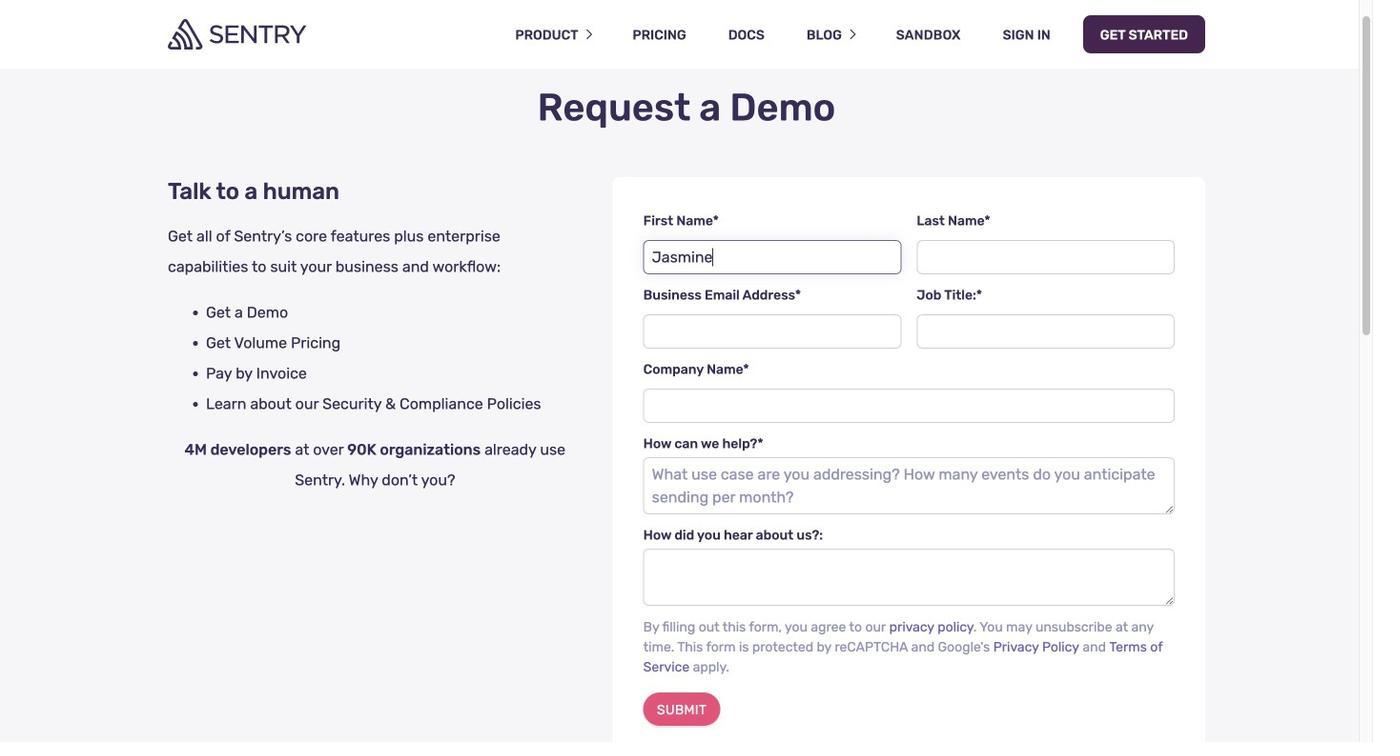 Task type: vqa. For each thing, say whether or not it's contained in the screenshot.
text field
yes



Task type: locate. For each thing, give the bounding box(es) containing it.
None text field
[[643, 240, 901, 275]]

None text field
[[917, 240, 1175, 275], [917, 315, 1175, 349], [643, 389, 1175, 423], [643, 549, 1175, 606], [917, 240, 1175, 275], [917, 315, 1175, 349], [643, 389, 1175, 423], [643, 549, 1175, 606]]

None email field
[[643, 315, 901, 349]]

What use case are you addressing? How many events do you anticipate sending per month? text field
[[643, 458, 1175, 515]]



